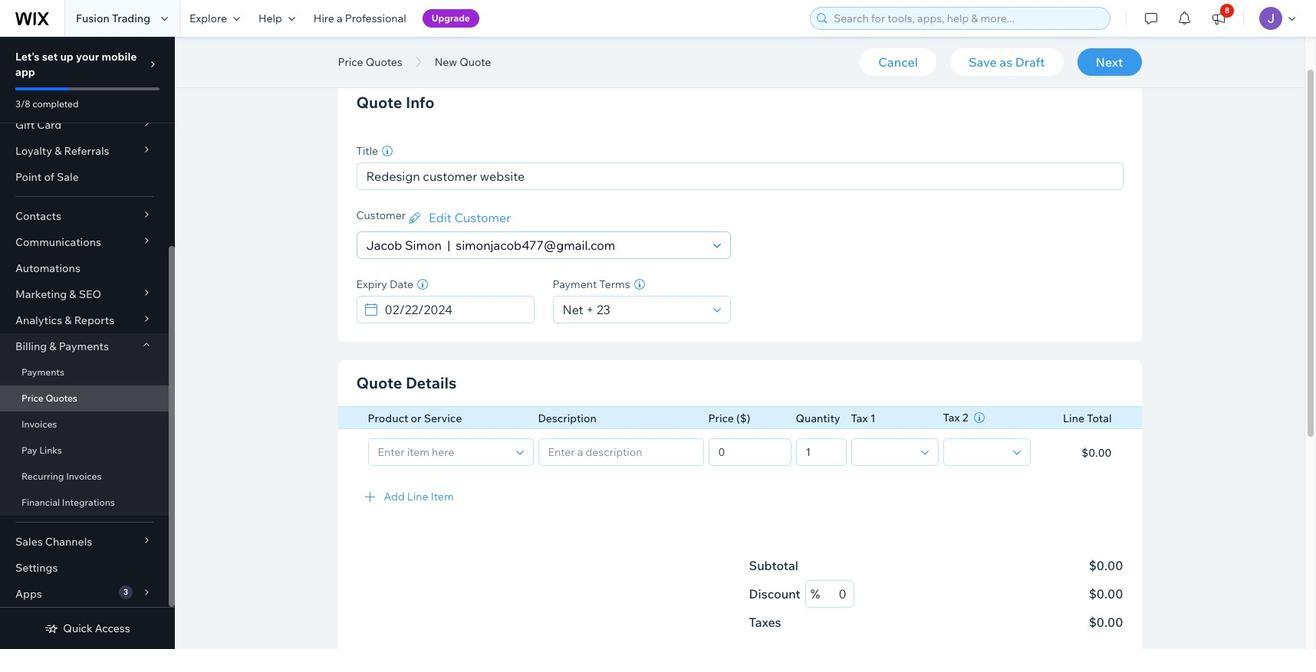 Task type: describe. For each thing, give the bounding box(es) containing it.
3/8
[[15, 98, 30, 110]]

billing
[[15, 340, 47, 354]]

price for "price quotes" link
[[21, 393, 43, 404]]

completed
[[32, 98, 79, 110]]

quantity
[[796, 412, 840, 426]]

title
[[356, 144, 378, 158]]

sidebar element
[[0, 0, 175, 650]]

($)
[[737, 412, 751, 426]]

Choose a contact field
[[362, 232, 708, 259]]

communications button
[[0, 229, 169, 255]]

terms
[[600, 278, 630, 292]]

product
[[368, 412, 408, 426]]

hire a professional
[[314, 12, 406, 25]]

apps
[[15, 588, 42, 601]]

point
[[15, 170, 42, 184]]

point of sale link
[[0, 164, 169, 190]]

date
[[390, 278, 414, 292]]

line inside "button"
[[407, 490, 428, 504]]

tax 1
[[851, 412, 876, 426]]

price ($)
[[708, 412, 751, 426]]

next
[[1096, 54, 1123, 70]]

reports
[[74, 314, 114, 328]]

add line item
[[384, 490, 454, 504]]

help button
[[249, 0, 304, 37]]

pay links link
[[0, 438, 169, 464]]

let's set up your mobile app
[[15, 50, 137, 79]]

hire a professional link
[[304, 0, 416, 37]]

details
[[406, 374, 457, 393]]

fusion trading
[[76, 12, 150, 25]]

explore
[[189, 12, 227, 25]]

description
[[538, 412, 597, 426]]

gift card button
[[0, 112, 169, 138]]

loyalty
[[15, 144, 52, 158]]

cancel button
[[860, 48, 937, 76]]

let's
[[15, 50, 40, 64]]

quotes for "price quotes" link
[[46, 393, 77, 404]]

cancel
[[879, 54, 918, 70]]

quote info
[[356, 93, 435, 112]]

Payment Terms field
[[558, 297, 708, 323]]

payments inside dropdown button
[[59, 340, 109, 354]]

price quotes button
[[330, 51, 410, 74]]

8
[[1225, 5, 1230, 15]]

point of sale
[[15, 170, 79, 184]]

payment
[[553, 278, 597, 292]]

quick access
[[63, 622, 130, 636]]

fusion
[[76, 12, 110, 25]]

channels
[[45, 535, 92, 549]]

1 horizontal spatial line
[[1063, 412, 1085, 426]]

a
[[337, 12, 343, 25]]

pay
[[21, 445, 37, 456]]

& for loyalty
[[55, 144, 62, 158]]

communications
[[15, 236, 101, 249]]

add line item button
[[338, 478, 1142, 515]]

quote details
[[356, 374, 457, 393]]

quotes for price quotes button
[[366, 55, 402, 69]]

sales channels button
[[0, 529, 169, 555]]

price quotes for price quotes button
[[338, 55, 402, 69]]

draft
[[1016, 54, 1045, 70]]

contacts button
[[0, 203, 169, 229]]

loyalty & referrals button
[[0, 138, 169, 164]]

3
[[124, 588, 128, 598]]

payments link
[[0, 360, 169, 386]]

total
[[1087, 412, 1112, 426]]

financial integrations
[[21, 497, 115, 509]]

billing & payments
[[15, 340, 109, 354]]

of
[[44, 170, 54, 184]]

gift
[[15, 118, 35, 132]]

invoices link
[[0, 412, 169, 438]]

analytics & reports
[[15, 314, 114, 328]]

financial
[[21, 497, 60, 509]]

contacts
[[15, 209, 61, 223]]

save as draft
[[969, 54, 1045, 70]]

Enter a description field
[[544, 439, 698, 465]]

subtotal
[[749, 558, 799, 574]]

trading
[[112, 12, 150, 25]]

set
[[42, 50, 58, 64]]

tax for tax 2
[[943, 411, 960, 425]]

help
[[258, 12, 282, 25]]

sales channels
[[15, 535, 92, 549]]

integrations
[[62, 497, 115, 509]]

1 vertical spatial invoices
[[66, 471, 102, 483]]

& for billing
[[49, 340, 56, 354]]

1
[[870, 412, 876, 426]]

analytics
[[15, 314, 62, 328]]



Task type: locate. For each thing, give the bounding box(es) containing it.
None text field
[[801, 439, 841, 465]]

line right add on the bottom left of page
[[407, 490, 428, 504]]

& inside dropdown button
[[49, 340, 56, 354]]

2
[[963, 411, 968, 425]]

quote for quote details
[[356, 374, 402, 393]]

quick
[[63, 622, 93, 636]]

settings link
[[0, 555, 169, 581]]

%
[[811, 587, 820, 602]]

price quotes inside button
[[338, 55, 402, 69]]

None text field
[[714, 439, 786, 465]]

info
[[406, 93, 435, 112]]

None number field
[[820, 581, 849, 608]]

0 vertical spatial quotes
[[366, 55, 402, 69]]

referrals
[[64, 144, 109, 158]]

analytics & reports button
[[0, 308, 169, 334]]

2 quote from the top
[[356, 374, 402, 393]]

price left ($)
[[708, 412, 734, 426]]

edit customer button
[[406, 209, 511, 227]]

1 vertical spatial quote
[[356, 374, 402, 393]]

taxes
[[749, 615, 781, 631]]

recurring
[[21, 471, 64, 483]]

price quotes down the 'professional'
[[338, 55, 402, 69]]

billing & payments button
[[0, 334, 169, 360]]

0 horizontal spatial invoices
[[21, 419, 57, 430]]

line left total
[[1063, 412, 1085, 426]]

sale
[[57, 170, 79, 184]]

automations link
[[0, 255, 169, 282]]

price
[[338, 55, 363, 69], [21, 393, 43, 404], [708, 412, 734, 426]]

price down billing
[[21, 393, 43, 404]]

& inside "dropdown button"
[[69, 288, 76, 301]]

mobile
[[102, 50, 137, 64]]

Expiry Date field
[[380, 297, 529, 323]]

quote left info
[[356, 93, 402, 112]]

quotes down payments link
[[46, 393, 77, 404]]

payment terms
[[553, 278, 630, 292]]

price quotes link
[[0, 386, 169, 412]]

price inside button
[[338, 55, 363, 69]]

& for analytics
[[65, 314, 72, 328]]

customer right edit
[[454, 210, 511, 226]]

& left reports
[[65, 314, 72, 328]]

customer left edit
[[356, 209, 406, 222]]

quotes inside price quotes button
[[366, 55, 402, 69]]

expiry
[[356, 278, 387, 292]]

your
[[76, 50, 99, 64]]

invoices up pay links
[[21, 419, 57, 430]]

tax left 1
[[851, 412, 868, 426]]

2 vertical spatial price
[[708, 412, 734, 426]]

save
[[969, 54, 997, 70]]

Enter item here field
[[373, 439, 511, 465]]

quote up product
[[356, 374, 402, 393]]

0 horizontal spatial line
[[407, 490, 428, 504]]

&
[[55, 144, 62, 158], [69, 288, 76, 301], [65, 314, 72, 328], [49, 340, 56, 354]]

hire
[[314, 12, 334, 25]]

0 horizontal spatial tax
[[851, 412, 868, 426]]

1 horizontal spatial price quotes
[[338, 55, 402, 69]]

1 vertical spatial quotes
[[46, 393, 77, 404]]

& left seo
[[69, 288, 76, 301]]

upgrade
[[432, 12, 470, 24]]

quotes up quote info
[[366, 55, 402, 69]]

marketing & seo
[[15, 288, 101, 301]]

& right the loyalty at the top left
[[55, 144, 62, 158]]

0 vertical spatial price
[[338, 55, 363, 69]]

0 vertical spatial quote
[[356, 93, 402, 112]]

as
[[1000, 54, 1013, 70]]

payments down billing
[[21, 367, 64, 378]]

item
[[431, 490, 454, 504]]

customer inside button
[[454, 210, 511, 226]]

card
[[37, 118, 62, 132]]

3/8 completed
[[15, 98, 79, 110]]

1 quote from the top
[[356, 93, 402, 112]]

upgrade button
[[422, 9, 479, 28]]

links
[[39, 445, 62, 456]]

8 button
[[1202, 0, 1236, 37]]

quote
[[356, 93, 402, 112], [356, 374, 402, 393]]

tax for tax 1
[[851, 412, 868, 426]]

price quotes
[[338, 55, 402, 69], [21, 393, 77, 404]]

1 vertical spatial price quotes
[[21, 393, 77, 404]]

pay links
[[21, 445, 62, 456]]

line total
[[1063, 412, 1112, 426]]

recurring invoices
[[21, 471, 102, 483]]

edit customer
[[429, 210, 511, 226]]

access
[[95, 622, 130, 636]]

0 vertical spatial line
[[1063, 412, 1085, 426]]

line
[[1063, 412, 1085, 426], [407, 490, 428, 504]]

1 vertical spatial price
[[21, 393, 43, 404]]

sales
[[15, 535, 43, 549]]

app
[[15, 65, 35, 79]]

Search for tools, apps, help & more... field
[[829, 8, 1105, 29]]

1 vertical spatial line
[[407, 490, 428, 504]]

professional
[[345, 12, 406, 25]]

tax 2
[[943, 411, 968, 425]]

settings
[[15, 562, 58, 575]]

2 horizontal spatial price
[[708, 412, 734, 426]]

edit
[[429, 210, 452, 226]]

invoices down pay links "link"
[[66, 471, 102, 483]]

quote for quote info
[[356, 93, 402, 112]]

recurring invoices link
[[0, 464, 169, 490]]

service
[[424, 412, 462, 426]]

invoices
[[21, 419, 57, 430], [66, 471, 102, 483]]

price for price quotes button
[[338, 55, 363, 69]]

0 vertical spatial invoices
[[21, 419, 57, 430]]

price quotes down payments link
[[21, 393, 77, 404]]

or
[[411, 412, 422, 426]]

& right billing
[[49, 340, 56, 354]]

1 horizontal spatial quotes
[[366, 55, 402, 69]]

automations
[[15, 262, 80, 275]]

1 vertical spatial payments
[[21, 367, 64, 378]]

1 horizontal spatial invoices
[[66, 471, 102, 483]]

financial integrations link
[[0, 490, 169, 516]]

add
[[384, 490, 405, 504]]

0 horizontal spatial quotes
[[46, 393, 77, 404]]

None field
[[856, 439, 916, 465], [949, 439, 1008, 465], [856, 439, 916, 465], [949, 439, 1008, 465]]

quick access button
[[45, 622, 130, 636]]

price inside sidebar element
[[21, 393, 43, 404]]

price quotes inside sidebar element
[[21, 393, 77, 404]]

Title field
[[362, 163, 1118, 189]]

1 horizontal spatial price
[[338, 55, 363, 69]]

price down hire a professional link
[[338, 55, 363, 69]]

1 horizontal spatial tax
[[943, 411, 960, 425]]

payments down "analytics & reports" popup button
[[59, 340, 109, 354]]

0 vertical spatial payments
[[59, 340, 109, 354]]

0 horizontal spatial price
[[21, 393, 43, 404]]

payments
[[59, 340, 109, 354], [21, 367, 64, 378]]

quotes
[[366, 55, 402, 69], [46, 393, 77, 404]]

save as draft button
[[950, 48, 1064, 76]]

& for marketing
[[69, 288, 76, 301]]

quotes inside "price quotes" link
[[46, 393, 77, 404]]

price quotes for "price quotes" link
[[21, 393, 77, 404]]

next button
[[1077, 48, 1142, 76]]

tax
[[943, 411, 960, 425], [851, 412, 868, 426]]

gift card
[[15, 118, 62, 132]]

tax left 2
[[943, 411, 960, 425]]

1 horizontal spatial customer
[[454, 210, 511, 226]]

marketing & seo button
[[0, 282, 169, 308]]

0 horizontal spatial price quotes
[[21, 393, 77, 404]]

0 horizontal spatial customer
[[356, 209, 406, 222]]

0 vertical spatial price quotes
[[338, 55, 402, 69]]



Task type: vqa. For each thing, say whether or not it's contained in the screenshot.
bottom 'your'
no



